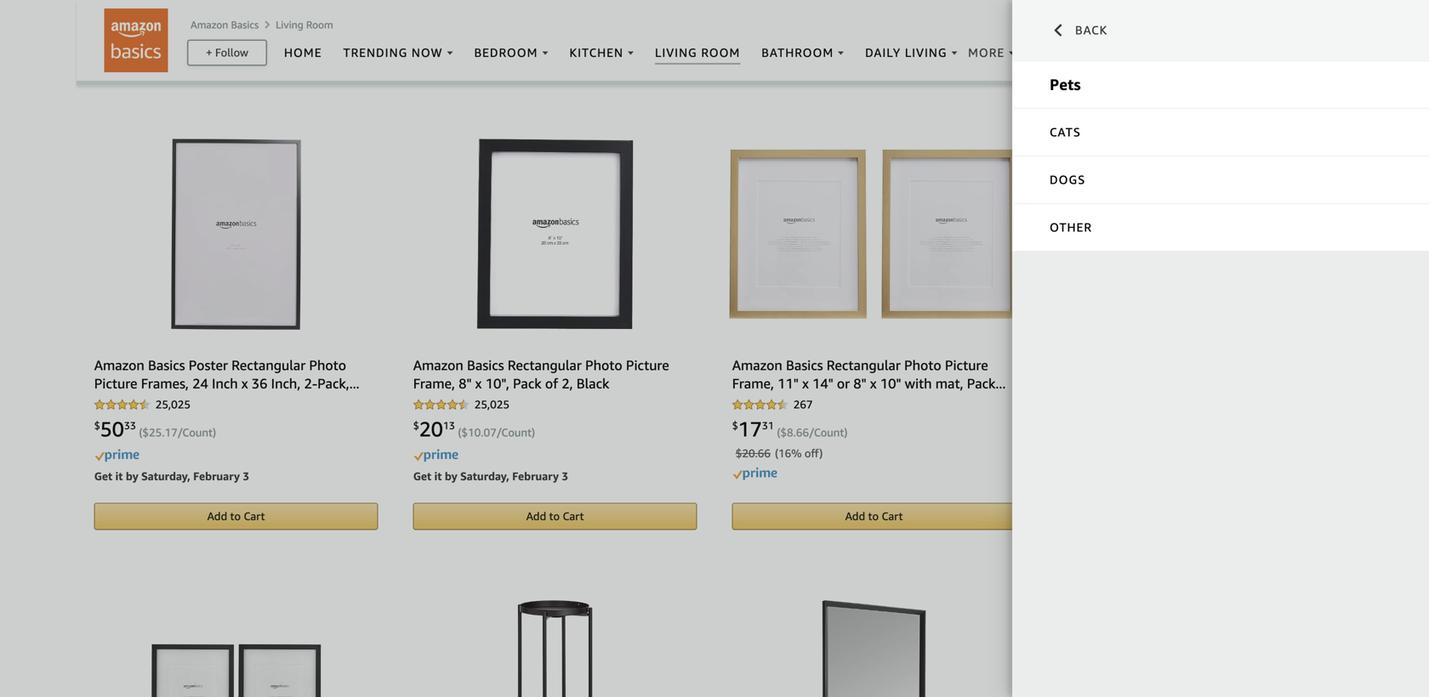 Task type: vqa. For each thing, say whether or not it's contained in the screenshot.
2nd February from right
yes



Task type: locate. For each thing, give the bounding box(es) containing it.
2 / from the left
[[497, 426, 502, 440]]

0 horizontal spatial by
[[126, 470, 138, 483]]

2 3 from the left
[[562, 470, 569, 483]]

1 vertical spatial 20
[[419, 417, 443, 442]]

$ inside the $ 17 31
[[733, 420, 739, 432]]

20 for $ 20 13
[[419, 417, 443, 442]]

( for 8
[[777, 426, 781, 440]]

2 horizontal spatial 20
[[742, 447, 755, 460]]

$ left 31
[[733, 420, 739, 432]]

amazon
[[191, 19, 228, 30]]

it
[[115, 470, 123, 483], [434, 470, 442, 483]]

/
[[178, 426, 182, 440], [497, 426, 502, 440], [809, 426, 814, 440]]

by down $ 20 13
[[445, 470, 458, 483]]

amazon basics 11" x 14" rectangular photo picture frame, (8" x 10" with mat), 2-pack, black, 15.2 inch l x 12.2 inch w image
[[140, 601, 332, 698]]

amazon basics rectangular photo picture frame, 8" x 10", pack of 5, black image
[[1075, 139, 1312, 330]]

) right 8
[[845, 426, 848, 440]]

0 horizontal spatial 66
[[758, 447, 771, 460]]

2 horizontal spatial count
[[814, 426, 845, 440]]

$
[[94, 420, 100, 432], [413, 420, 419, 432], [733, 420, 739, 432], [142, 426, 149, 440], [462, 426, 468, 440], [781, 426, 787, 440], [736, 447, 742, 460]]

+ follow button
[[189, 41, 266, 64]]

25,025 for 50
[[155, 398, 191, 412]]

+ follow
[[206, 46, 249, 59]]

25,025 up 07
[[475, 398, 510, 412]]

1 it from the left
[[115, 470, 123, 483]]

2 february from the left
[[512, 470, 559, 483]]

0 horizontal spatial it
[[115, 470, 123, 483]]

0 horizontal spatial get it by saturday, february 3
[[94, 470, 249, 483]]

20
[[121, 3, 134, 16], [419, 417, 443, 442], [742, 447, 755, 460]]

it down $ 50 33
[[115, 470, 123, 483]]

get it by saturday, february 3 down 07
[[413, 470, 569, 483]]

1 horizontal spatial it
[[434, 470, 442, 483]]

1 horizontal spatial 3
[[562, 470, 569, 483]]

2 25,025 from the left
[[475, 398, 510, 412]]

it down $ 20 13
[[434, 470, 442, 483]]

1 horizontal spatial 66
[[797, 426, 809, 440]]

0 horizontal spatial 3
[[243, 470, 249, 483]]

/ right 25
[[178, 426, 182, 440]]

1 25,025 from the left
[[155, 398, 191, 412]]

1 horizontal spatial 20
[[419, 417, 443, 442]]

$ left 13
[[413, 420, 419, 432]]

( $ 25 . 17 / count )
[[139, 426, 216, 440]]

1 horizontal spatial get
[[413, 470, 432, 483]]

search image
[[1104, 42, 1124, 63]]

get it by saturday, february 3
[[94, 470, 249, 483], [413, 470, 569, 483]]

1 horizontal spatial 25,025
[[475, 398, 510, 412]]

amazon basics
[[191, 19, 259, 30]]

3 count from the left
[[814, 426, 845, 440]]

17
[[739, 417, 762, 442], [165, 426, 178, 440]]

1 horizontal spatial get it by saturday, february 3
[[413, 470, 569, 483]]

1 vertical spatial 66
[[758, 447, 771, 460]]

1 horizontal spatial february
[[512, 470, 559, 483]]

get down 50 on the bottom left of the page
[[94, 470, 112, 483]]

$ right 13
[[462, 426, 468, 440]]

66 right 8
[[797, 426, 809, 440]]

count up off
[[814, 426, 845, 440]]

0 horizontal spatial count
[[182, 426, 213, 440]]

0 horizontal spatial 20
[[121, 3, 134, 16]]

2 horizontal spatial /
[[809, 426, 814, 440]]

1 horizontal spatial by
[[445, 470, 458, 483]]

count inside ( $ 8 . 66 / count ) $ 20 . 66 ( 16% off )
[[814, 426, 845, 440]]

$ down the $ 17 31
[[736, 447, 742, 460]]

17 right 25
[[165, 426, 178, 440]]

20 left left
[[121, 3, 134, 16]]

get it by saturday, february 3 for 20
[[413, 470, 569, 483]]

) right 25
[[213, 426, 216, 440]]

february down ( $ 10 . 07 / count )
[[512, 470, 559, 483]]

0 horizontal spatial 17
[[165, 426, 178, 440]]

amazon basics round plant stand, black image
[[518, 601, 593, 698]]

66
[[797, 426, 809, 440], [758, 447, 771, 460]]

20 left "10"
[[419, 417, 443, 442]]

.
[[162, 426, 165, 440], [481, 426, 484, 440], [794, 426, 797, 440], [755, 447, 758, 460]]

1 get from the left
[[94, 470, 112, 483]]

/ up off
[[809, 426, 814, 440]]

get
[[94, 470, 112, 483], [413, 470, 432, 483]]

1 by from the left
[[126, 470, 138, 483]]

(
[[139, 426, 142, 440], [458, 426, 462, 440], [777, 426, 781, 440], [775, 447, 779, 460]]

$ left 33
[[94, 420, 100, 432]]

get it by saturday, february 3 down ( $ 25 . 17 / count )
[[94, 470, 249, 483]]

2 it from the left
[[434, 470, 442, 483]]

/ inside ( $ 8 . 66 / count ) $ 20 . 66 ( 16% off )
[[809, 426, 814, 440]]

get for 50
[[94, 470, 112, 483]]

1 count from the left
[[182, 426, 213, 440]]

20 down the $ 17 31
[[742, 447, 755, 460]]

saturday, down 07
[[460, 470, 510, 483]]

0 vertical spatial 20
[[121, 3, 134, 16]]

. right 33
[[162, 426, 165, 440]]

66 left 16%
[[758, 447, 771, 460]]

1 horizontal spatial /
[[497, 426, 502, 440]]

. down the $ 17 31
[[755, 447, 758, 460]]

count right 07
[[502, 426, 532, 440]]

1 get it by saturday, february 3 from the left
[[94, 470, 249, 483]]

-
[[199, 3, 203, 16]]

0 vertical spatial 66
[[797, 426, 809, 440]]

count right 25
[[182, 426, 213, 440]]

get down $ 20 13
[[413, 470, 432, 483]]

) for ( $ 25 . 17 / count )
[[213, 426, 216, 440]]

$ right 31
[[781, 426, 787, 440]]

17 left 8
[[739, 417, 762, 442]]

0 horizontal spatial saturday,
[[141, 470, 190, 483]]

0 horizontal spatial february
[[193, 470, 240, 483]]

3 for 20
[[562, 470, 569, 483]]

it for 50
[[115, 470, 123, 483]]

0 horizontal spatial get
[[94, 470, 112, 483]]

. up 16%
[[794, 426, 797, 440]]

50
[[100, 417, 124, 442]]

february down ( $ 25 . 17 / count )
[[193, 470, 240, 483]]

1 / from the left
[[178, 426, 182, 440]]

3 for 50
[[243, 470, 249, 483]]

2 saturday, from the left
[[460, 470, 510, 483]]

)
[[213, 426, 216, 440], [532, 426, 535, 440], [845, 426, 848, 440], [820, 447, 823, 460]]

0 horizontal spatial 25,025
[[155, 398, 191, 412]]

february
[[193, 470, 240, 483], [512, 470, 559, 483]]

0 horizontal spatial /
[[178, 426, 182, 440]]

1 horizontal spatial saturday,
[[460, 470, 510, 483]]

. for 8
[[794, 426, 797, 440]]

off
[[805, 447, 820, 460]]

by down $ 50 33
[[126, 470, 138, 483]]

1 horizontal spatial count
[[502, 426, 532, 440]]

13
[[443, 420, 455, 432]]

living room link
[[276, 19, 333, 30]]

25,025 for 20
[[475, 398, 510, 412]]

saturday, for 20
[[460, 470, 510, 483]]

2 get from the left
[[413, 470, 432, 483]]

$ inside $ 50 33
[[94, 420, 100, 432]]

follow
[[215, 46, 249, 59]]

2 vertical spatial 20
[[742, 447, 755, 460]]

. for 10
[[481, 426, 484, 440]]

3 / from the left
[[809, 426, 814, 440]]

2 by from the left
[[445, 470, 458, 483]]

saturday,
[[141, 470, 190, 483], [460, 470, 510, 483]]

) right 07
[[532, 426, 535, 440]]

2 get it by saturday, february 3 from the left
[[413, 470, 569, 483]]

2 count from the left
[[502, 426, 532, 440]]

by
[[126, 470, 138, 483], [445, 470, 458, 483]]

1 saturday, from the left
[[141, 470, 190, 483]]

1 february from the left
[[193, 470, 240, 483]]

saturday, for 50
[[141, 470, 190, 483]]

order
[[206, 3, 233, 16]]

$ right 33
[[142, 426, 149, 440]]

room
[[306, 19, 333, 30]]

/ right "10"
[[497, 426, 502, 440]]

25,025 up ( $ 25 . 17 / count )
[[155, 398, 191, 412]]

saturday, down 25
[[141, 470, 190, 483]]

count for 20
[[502, 426, 532, 440]]

count
[[182, 426, 213, 440], [502, 426, 532, 440], [814, 426, 845, 440]]

get it by saturday, february 3 for 50
[[94, 470, 249, 483]]

. right 13
[[481, 426, 484, 440]]

1 3 from the left
[[243, 470, 249, 483]]

25,025
[[155, 398, 191, 412], [475, 398, 510, 412]]

/ for 50
[[178, 426, 182, 440]]

3
[[243, 470, 249, 483], [562, 470, 569, 483]]



Task type: describe. For each thing, give the bounding box(es) containing it.
stock
[[170, 3, 196, 16]]

back
[[1076, 23, 1108, 37]]

in
[[157, 3, 167, 16]]

8
[[787, 426, 794, 440]]

by for 50
[[126, 470, 138, 483]]

20 inside ( $ 8 . 66 / count ) $ 20 . 66 ( 16% off )
[[742, 447, 755, 460]]

) for ( $ 10 . 07 / count )
[[532, 426, 535, 440]]

amazon basics rectangular wall mount mirror 24" x 36", peaked trim, black image
[[822, 601, 927, 698]]

living
[[276, 19, 304, 30]]

267
[[794, 398, 813, 412]]

. for 25
[[162, 426, 165, 440]]

/ for 20
[[497, 426, 502, 440]]

living room
[[276, 19, 333, 30]]

amazon basics logo image
[[104, 9, 168, 72]]

amazon basics poster rectangular photo picture frames, 24 inch x 36 inch, 2-pack, black image
[[171, 139, 301, 330]]

20 for only 20 left in stock - order soon.
[[121, 3, 134, 16]]

1 horizontal spatial 17
[[739, 417, 762, 442]]

it for 20
[[434, 470, 442, 483]]

16%
[[779, 447, 802, 460]]

$ 20 13
[[413, 417, 455, 442]]

$ 17 31
[[733, 417, 774, 442]]

left
[[137, 3, 154, 16]]

amazon basics rectangular photo picture frame, 11" x 14" or 8" x 10" with mat, pack of 2, gold, 12.28 x 15.18 inches image
[[729, 149, 1020, 320]]

count for 50
[[182, 426, 213, 440]]

by for 20
[[445, 470, 458, 483]]

$ inside $ 20 13
[[413, 420, 419, 432]]

get for 20
[[413, 470, 432, 483]]

31
[[762, 420, 774, 432]]

( $ 10 . 07 / count )
[[458, 426, 535, 440]]

( for 25
[[139, 426, 142, 440]]

+
[[206, 46, 212, 59]]

soon.
[[236, 3, 263, 16]]

33
[[124, 420, 136, 432]]

) for ( $ 8 . 66 / count ) $ 20 . 66 ( 16% off )
[[845, 426, 848, 440]]

basics
[[231, 19, 259, 30]]

amazon basics link
[[191, 19, 259, 30]]

only
[[94, 3, 118, 16]]

) right 16%
[[820, 447, 823, 460]]

25
[[149, 426, 162, 440]]

february for 50
[[193, 470, 240, 483]]

february for 20
[[512, 470, 559, 483]]

07
[[484, 426, 497, 440]]

$ 50 33
[[94, 417, 136, 442]]

( $ 8 . 66 / count ) $ 20 . 66 ( 16% off )
[[736, 426, 848, 460]]

Search all Amazon Basics search field
[[1129, 38, 1312, 67]]

( for 10
[[458, 426, 462, 440]]

10
[[468, 426, 481, 440]]

only 20 left in stock - order soon.
[[94, 3, 263, 16]]

back button
[[1013, 0, 1430, 61]]

amazon basics rectangular photo picture frame, 8" x 10", pack of 2, black image
[[477, 139, 634, 330]]



